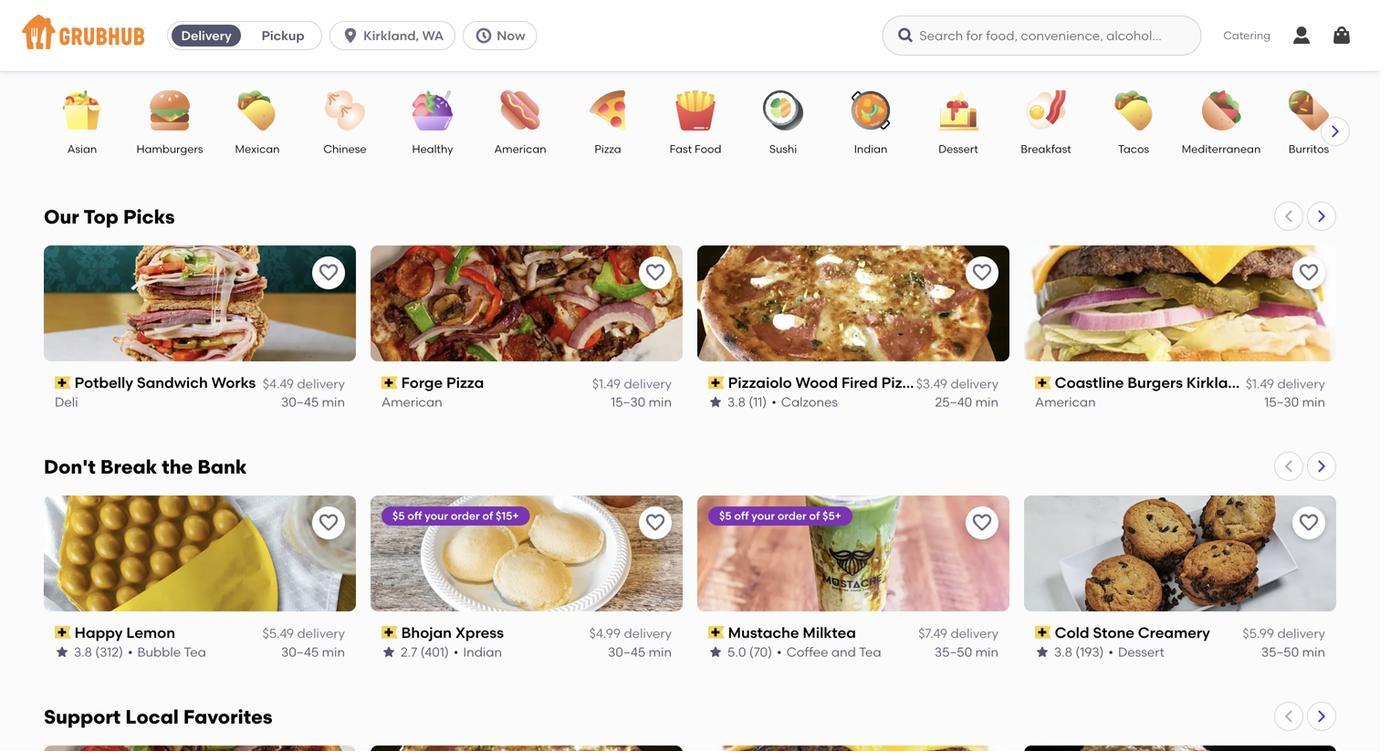 Task type: locate. For each thing, give the bounding box(es) containing it.
star icon image left 2.7
[[382, 645, 396, 660]]

catering
[[1224, 29, 1271, 42]]

$3.49
[[917, 376, 948, 392]]

svg image
[[1291, 25, 1313, 47], [342, 26, 360, 45]]

2 order from the left
[[778, 509, 807, 523]]

1 horizontal spatial coastline burgers kirkland logo image
[[1024, 246, 1337, 362]]

0 horizontal spatial $5
[[393, 509, 405, 523]]

2 $1.49 from the left
[[1246, 376, 1275, 392]]

$1.49
[[592, 376, 621, 392], [1246, 376, 1275, 392]]

0 horizontal spatial american
[[382, 395, 443, 410]]

subscription pass image
[[55, 376, 71, 389], [382, 376, 398, 389], [1035, 376, 1052, 389], [55, 627, 71, 639], [382, 627, 398, 639], [1035, 627, 1052, 639]]

3.8 left the (11)
[[728, 395, 746, 410]]

off
[[408, 509, 422, 523], [734, 509, 749, 523]]

subscription pass image for cold stone creamery
[[1035, 627, 1052, 639]]

subscription pass image left bhojan
[[382, 627, 398, 639]]

1 vertical spatial forge pizza logo image
[[44, 746, 356, 751]]

2 horizontal spatial pizza
[[882, 374, 919, 392]]

save this restaurant button for potbelly sandwich works
[[312, 257, 345, 289]]

dessert down dessert image
[[939, 142, 979, 156]]

min
[[322, 395, 345, 410], [649, 395, 672, 410], [976, 395, 999, 410], [1303, 395, 1326, 410], [322, 645, 345, 660], [649, 645, 672, 660], [976, 645, 999, 660], [1303, 645, 1326, 660]]

2 vertical spatial caret left icon image
[[1282, 709, 1297, 724]]

delivery for mustache milktea
[[951, 626, 999, 642]]

caret right icon image for support local favorites
[[1315, 709, 1329, 724]]

pizzaiolo wood fired pizza
[[728, 374, 919, 392]]

caret right icon image for don't break the bank
[[1315, 459, 1329, 474]]

1 horizontal spatial 35–50 min
[[1262, 645, 1326, 660]]

• down stone
[[1109, 645, 1114, 660]]

min for bhojan xpress
[[649, 645, 672, 660]]

delivery
[[181, 28, 232, 43]]

0 horizontal spatial tea
[[184, 645, 206, 660]]

2 save this restaurant image from the left
[[1298, 512, 1320, 534]]

2 $5 from the left
[[720, 509, 732, 523]]

now button
[[463, 21, 545, 50]]

0 horizontal spatial 3.8
[[74, 645, 92, 660]]

pizza down pizza image
[[595, 142, 621, 156]]

save this restaurant button for coastline burgers kirkland
[[1293, 257, 1326, 289]]

• right (70) at the bottom of page
[[777, 645, 782, 660]]

• for happy
[[128, 645, 133, 660]]

2 your from the left
[[752, 509, 775, 523]]

3.8 (193)
[[1055, 645, 1104, 660]]

0 horizontal spatial dessert
[[939, 142, 979, 156]]

2 15–30 min from the left
[[1265, 395, 1326, 410]]

0 horizontal spatial save this restaurant image
[[972, 512, 993, 534]]

• right the (11)
[[772, 395, 777, 410]]

1 horizontal spatial $5
[[720, 509, 732, 523]]

min for coastline burgers kirkland
[[1303, 395, 1326, 410]]

calzones
[[781, 395, 838, 410]]

0 horizontal spatial your
[[425, 509, 448, 523]]

2 $1.49 delivery from the left
[[1246, 376, 1326, 392]]

coastline burgers kirkland logo image
[[1024, 246, 1337, 362], [698, 746, 1010, 751]]

•
[[772, 395, 777, 410], [128, 645, 133, 660], [454, 645, 459, 660], [777, 645, 782, 660], [1109, 645, 1114, 660]]

3.8 for pizzaiolo wood fired pizza
[[728, 395, 746, 410]]

order for xpress
[[451, 509, 480, 523]]

2.7
[[401, 645, 418, 660]]

subscription pass image for potbelly sandwich works
[[55, 376, 71, 389]]

catering button
[[1211, 15, 1284, 56]]

american down american image at the top of the page
[[494, 142, 547, 156]]

• down happy lemon
[[128, 645, 133, 660]]

delivery button
[[168, 21, 245, 50]]

0 horizontal spatial pizzaiolo wood fired pizza logo image
[[371, 746, 683, 751]]

1 horizontal spatial pizza
[[595, 142, 621, 156]]

0 horizontal spatial off
[[408, 509, 422, 523]]

35–50 down "$7.49 delivery"
[[935, 645, 973, 660]]

3 caret left icon image from the top
[[1282, 709, 1297, 724]]

30–45 down $5.49 delivery in the bottom of the page
[[281, 645, 319, 660]]

delivery for forge pizza
[[624, 376, 672, 392]]

1 35–50 min from the left
[[935, 645, 999, 660]]

0 vertical spatial dessert
[[939, 142, 979, 156]]

deli
[[55, 395, 78, 410]]

2 horizontal spatial american
[[1035, 395, 1096, 410]]

$5 for mustache
[[720, 509, 732, 523]]

your left $15+
[[425, 509, 448, 523]]

fast food image
[[664, 90, 728, 131]]

1 35–50 from the left
[[935, 645, 973, 660]]

2.7 (401)
[[401, 645, 449, 660]]

sandwich
[[137, 374, 208, 392]]

1 $1.49 delivery from the left
[[592, 376, 672, 392]]

local
[[125, 706, 179, 729]]

coffee
[[787, 645, 829, 660]]

25–40
[[935, 395, 973, 410]]

subscription pass image left the mustache
[[709, 627, 725, 639]]

tacos
[[1118, 142, 1150, 156]]

1 horizontal spatial your
[[752, 509, 775, 523]]

$4.49 delivery
[[263, 376, 345, 392]]

1 horizontal spatial forge pizza logo image
[[371, 246, 683, 362]]

1 vertical spatial subscription pass image
[[709, 627, 725, 639]]

(11)
[[749, 395, 767, 410]]

delivery for happy lemon
[[297, 626, 345, 642]]

30–45 min down $5.49 delivery in the bottom of the page
[[281, 645, 345, 660]]

$1.49 for forge pizza
[[592, 376, 621, 392]]

(401)
[[421, 645, 449, 660]]

happy lemon
[[75, 624, 175, 642]]

• for cold
[[1109, 645, 1114, 660]]

3.8
[[728, 395, 746, 410], [74, 645, 92, 660], [1055, 645, 1073, 660]]

30–45 min down the $4.49 delivery
[[281, 395, 345, 410]]

of left $15+
[[483, 509, 493, 523]]

1 off from the left
[[408, 509, 422, 523]]

tacos image
[[1102, 90, 1166, 131]]

1 horizontal spatial pizzaiolo wood fired pizza logo image
[[698, 246, 1010, 362]]

0 horizontal spatial 35–50
[[935, 645, 973, 660]]

3.8 down happy
[[74, 645, 92, 660]]

35–50 for cold stone creamery
[[1262, 645, 1300, 660]]

1 15–30 from the left
[[611, 395, 646, 410]]

save this restaurant image
[[972, 512, 993, 534], [1298, 512, 1320, 534]]

save this restaurant button for happy lemon
[[312, 507, 345, 540]]

1 tea from the left
[[184, 645, 206, 660]]

1 horizontal spatial 15–30
[[1265, 395, 1300, 410]]

0 vertical spatial forge pizza logo image
[[371, 246, 683, 362]]

svg image up burritos image
[[1331, 25, 1353, 47]]

indian down xpress
[[463, 645, 502, 660]]

subscription pass image
[[709, 376, 725, 389], [709, 627, 725, 639]]

subscription pass image up deli
[[55, 376, 71, 389]]

american for coastline burgers kirkland
[[1035, 395, 1096, 410]]

1 vertical spatial dessert
[[1119, 645, 1165, 660]]

1 horizontal spatial tea
[[859, 645, 882, 660]]

works
[[211, 374, 256, 392]]

1 vertical spatial coastline burgers kirkland logo image
[[698, 746, 1010, 751]]

order
[[451, 509, 480, 523], [778, 509, 807, 523]]

delivery for bhojan xpress
[[624, 626, 672, 642]]

1 caret left icon image from the top
[[1282, 209, 1297, 224]]

• for bhojan
[[454, 645, 459, 660]]

0 horizontal spatial svg image
[[342, 26, 360, 45]]

of for milktea
[[809, 509, 820, 523]]

1 horizontal spatial order
[[778, 509, 807, 523]]

potbelly
[[75, 374, 133, 392]]

0 horizontal spatial order
[[451, 509, 480, 523]]

• dessert
[[1109, 645, 1165, 660]]

3.8 down cold
[[1055, 645, 1073, 660]]

$1.49 delivery for forge pizza
[[592, 376, 672, 392]]

1 15–30 min from the left
[[611, 395, 672, 410]]

of left '$5+'
[[809, 509, 820, 523]]

$5.49
[[263, 626, 294, 642]]

0 vertical spatial caret left icon image
[[1282, 209, 1297, 224]]

svg image
[[1331, 25, 1353, 47], [475, 26, 493, 45], [897, 26, 915, 45]]

save this restaurant image for potbelly sandwich works
[[318, 262, 340, 284]]

2 horizontal spatial 3.8
[[1055, 645, 1073, 660]]

tea right and
[[859, 645, 882, 660]]

$4.99
[[590, 626, 621, 642]]

0 horizontal spatial coastline burgers kirkland logo image
[[698, 746, 1010, 751]]

1 horizontal spatial of
[[809, 509, 820, 523]]

pizza right fired on the right
[[882, 374, 919, 392]]

0 horizontal spatial 15–30 min
[[611, 395, 672, 410]]

forge pizza logo image
[[371, 246, 683, 362], [44, 746, 356, 751]]

subscription pass image left cold
[[1035, 627, 1052, 639]]

indian
[[854, 142, 888, 156], [463, 645, 502, 660]]

pizza
[[595, 142, 621, 156], [446, 374, 484, 392], [882, 374, 919, 392]]

• coffee and tea
[[777, 645, 882, 660]]

• for pizzaiolo
[[772, 395, 777, 410]]

svg image left kirkland,
[[342, 26, 360, 45]]

30–45 min for don't break the bank
[[281, 645, 345, 660]]

star icon image left 3.8 (193)
[[1035, 645, 1050, 660]]

1 horizontal spatial off
[[734, 509, 749, 523]]

1 horizontal spatial save this restaurant image
[[1298, 512, 1320, 534]]

0 horizontal spatial of
[[483, 509, 493, 523]]

0 vertical spatial coastline burgers kirkland logo image
[[1024, 246, 1337, 362]]

star icon image left 3.8 (11)
[[709, 395, 723, 410]]

$5.99 delivery
[[1243, 626, 1326, 642]]

2 caret left icon image from the top
[[1282, 459, 1297, 474]]

1 horizontal spatial 35–50
[[1262, 645, 1300, 660]]

svg image right catering button
[[1291, 25, 1313, 47]]

1 horizontal spatial indian
[[854, 142, 888, 156]]

potbelly sandwich works logo image
[[44, 246, 356, 362]]

15–30
[[611, 395, 646, 410], [1265, 395, 1300, 410]]

subscription pass image left forge
[[382, 376, 398, 389]]

dessert down cold stone creamery
[[1119, 645, 1165, 660]]

1 $5 from the left
[[393, 509, 405, 523]]

tea
[[184, 645, 206, 660], [859, 645, 882, 660]]

star icon image left 3.8 (312)
[[55, 645, 69, 660]]

save this restaurant button for forge pizza
[[639, 257, 672, 289]]

fast
[[670, 142, 692, 156]]

delivery for pizzaiolo wood fired pizza
[[951, 376, 999, 392]]

2 15–30 from the left
[[1265, 395, 1300, 410]]

pizza right forge
[[446, 374, 484, 392]]

tea right bubble
[[184, 645, 206, 660]]

caret left icon image
[[1282, 209, 1297, 224], [1282, 459, 1297, 474], [1282, 709, 1297, 724]]

1 vertical spatial pizzaiolo wood fired pizza logo image
[[371, 746, 683, 751]]

order left $15+
[[451, 509, 480, 523]]

3.8 (11)
[[728, 395, 767, 410]]

subscription pass image for don't break the bank
[[709, 627, 725, 639]]

2 off from the left
[[734, 509, 749, 523]]

0 horizontal spatial forge pizza logo image
[[44, 746, 356, 751]]

15–30 min
[[611, 395, 672, 410], [1265, 395, 1326, 410]]

$1.49 delivery
[[592, 376, 672, 392], [1246, 376, 1326, 392]]

burritos image
[[1277, 90, 1341, 131]]

35–50 for mustache milktea
[[935, 645, 973, 660]]

1 of from the left
[[483, 509, 493, 523]]

35–50 min down $5.99 delivery
[[1262, 645, 1326, 660]]

american
[[494, 142, 547, 156], [382, 395, 443, 410], [1035, 395, 1096, 410]]

0 horizontal spatial 15–30
[[611, 395, 646, 410]]

2 35–50 from the left
[[1262, 645, 1300, 660]]

creamery
[[1138, 624, 1211, 642]]

lemon
[[126, 624, 175, 642]]

$5.49 delivery
[[263, 626, 345, 642]]

save this restaurant image inside button
[[1298, 512, 1320, 534]]

1 horizontal spatial $1.49
[[1246, 376, 1275, 392]]

1 horizontal spatial 15–30 min
[[1265, 395, 1326, 410]]

save this restaurant image for forge pizza
[[645, 262, 667, 284]]

caret right icon image
[[1329, 124, 1343, 139], [1315, 209, 1329, 224], [1315, 459, 1329, 474], [1315, 709, 1329, 724]]

• down bhojan xpress
[[454, 645, 459, 660]]

2 subscription pass image from the top
[[709, 627, 725, 639]]

30–45 min down the '$4.99 delivery'
[[608, 645, 672, 660]]

35–50 min down "$7.49 delivery"
[[935, 645, 999, 660]]

american down coastline
[[1035, 395, 1096, 410]]

0 horizontal spatial 35–50 min
[[935, 645, 999, 660]]

your for bhojan
[[425, 509, 448, 523]]

1 horizontal spatial 3.8
[[728, 395, 746, 410]]

mediterranean image
[[1190, 90, 1254, 131]]

3.8 for cold stone creamery
[[1055, 645, 1073, 660]]

chinese
[[324, 142, 367, 156]]

0 horizontal spatial $1.49
[[592, 376, 621, 392]]

pizzaiolo wood fired pizza logo image
[[698, 246, 1010, 362], [371, 746, 683, 751]]

2 of from the left
[[809, 509, 820, 523]]

sushi image
[[751, 90, 815, 131]]

cold stone creamery logo image
[[1024, 496, 1337, 612]]

svg image left now
[[475, 26, 493, 45]]

save this restaurant button
[[312, 257, 345, 289], [639, 257, 672, 289], [966, 257, 999, 289], [1293, 257, 1326, 289], [312, 507, 345, 540], [639, 507, 672, 540], [966, 507, 999, 540], [1293, 507, 1326, 540]]

american down forge
[[382, 395, 443, 410]]

35–50 down $5.99 delivery
[[1262, 645, 1300, 660]]

35–50 min
[[935, 645, 999, 660], [1262, 645, 1326, 660]]

pickup
[[262, 28, 305, 43]]

0 horizontal spatial pizza
[[446, 374, 484, 392]]

35–50
[[935, 645, 973, 660], [1262, 645, 1300, 660]]

35–50 min for mustache milktea
[[935, 645, 999, 660]]

1 $1.49 from the left
[[592, 376, 621, 392]]

0 vertical spatial subscription pass image
[[709, 376, 725, 389]]

1 order from the left
[[451, 509, 480, 523]]

30–45 for our top picks
[[281, 395, 319, 410]]

0 vertical spatial pizzaiolo wood fired pizza logo image
[[698, 246, 1010, 362]]

1 horizontal spatial $1.49 delivery
[[1246, 376, 1326, 392]]

Search for food, convenience, alcohol... search field
[[882, 16, 1202, 56]]

burritos
[[1289, 142, 1330, 156]]

$5
[[393, 509, 405, 523], [720, 509, 732, 523]]

subscription pass image left pizzaiolo
[[709, 376, 725, 389]]

the
[[162, 456, 193, 479]]

1 vertical spatial caret left icon image
[[1282, 459, 1297, 474]]

bubble
[[137, 645, 181, 660]]

30–45 down the $4.49 delivery
[[281, 395, 319, 410]]

0 horizontal spatial $1.49 delivery
[[592, 376, 672, 392]]

your left '$5+'
[[752, 509, 775, 523]]

15–30 min for forge pizza
[[611, 395, 672, 410]]

save this restaurant button for cold stone creamery
[[1293, 507, 1326, 540]]

milktea
[[803, 624, 856, 642]]

subscription pass image for coastline burgers kirkland
[[1035, 376, 1052, 389]]

• indian
[[454, 645, 502, 660]]

star icon image
[[709, 395, 723, 410], [55, 645, 69, 660], [382, 645, 396, 660], [709, 645, 723, 660], [1035, 645, 1050, 660]]

min for cold stone creamery
[[1303, 645, 1326, 660]]

1 subscription pass image from the top
[[709, 376, 725, 389]]

2 tea from the left
[[859, 645, 882, 660]]

save this restaurant image
[[318, 262, 340, 284], [645, 262, 667, 284], [972, 262, 993, 284], [1298, 262, 1320, 284], [318, 512, 340, 534], [645, 512, 667, 534]]

subscription pass image left coastline
[[1035, 376, 1052, 389]]

subscription pass image left happy
[[55, 627, 71, 639]]

order left '$5+'
[[778, 509, 807, 523]]

save this restaurant image for coastline burgers kirkland
[[1298, 262, 1320, 284]]

indian down 'indian' image
[[854, 142, 888, 156]]

happy lemon logo image
[[44, 496, 356, 612]]

$5+
[[823, 509, 842, 523]]

bank
[[198, 456, 247, 479]]

2 35–50 min from the left
[[1262, 645, 1326, 660]]

30–45 min
[[281, 395, 345, 410], [281, 645, 345, 660], [608, 645, 672, 660]]

1 your from the left
[[425, 509, 448, 523]]

of
[[483, 509, 493, 523], [809, 509, 820, 523]]

star icon image left 5.0
[[709, 645, 723, 660]]

pizza image
[[576, 90, 640, 131]]

subscription pass image for our top picks
[[709, 376, 725, 389]]

food
[[695, 142, 722, 156]]

svg image inside now button
[[475, 26, 493, 45]]

svg image up 'indian' image
[[897, 26, 915, 45]]

1 vertical spatial indian
[[463, 645, 502, 660]]

0 horizontal spatial svg image
[[475, 26, 493, 45]]



Task type: vqa. For each thing, say whether or not it's contained in the screenshot.


Task type: describe. For each thing, give the bounding box(es) containing it.
30–45 min for our top picks
[[281, 395, 345, 410]]

now
[[497, 28, 526, 43]]

off for bhojan xpress
[[408, 509, 422, 523]]

asian image
[[50, 90, 114, 131]]

star icon image for pizzaiolo wood fired pizza
[[709, 395, 723, 410]]

coastline burgers kirkland
[[1055, 374, 1247, 392]]

asian
[[67, 142, 97, 156]]

30–45 down the '$4.99 delivery'
[[608, 645, 646, 660]]

support
[[44, 706, 121, 729]]

$5.99
[[1243, 626, 1275, 642]]

mediterranean
[[1182, 142, 1261, 156]]

caret right icon image for our top picks
[[1315, 209, 1329, 224]]

(193)
[[1076, 645, 1104, 660]]

2 horizontal spatial svg image
[[1331, 25, 1353, 47]]

mustache milktea
[[728, 624, 856, 642]]

stone
[[1093, 624, 1135, 642]]

1 horizontal spatial dessert
[[1119, 645, 1165, 660]]

min for happy lemon
[[322, 645, 345, 660]]

mustache
[[728, 624, 799, 642]]

$5 off your order of $5+
[[720, 509, 842, 523]]

35–50 min for cold stone creamery
[[1262, 645, 1326, 660]]

pizzaiolo
[[728, 374, 792, 392]]

$3.49 delivery
[[917, 376, 999, 392]]

3.8 for happy lemon
[[74, 645, 92, 660]]

star icon image for cold stone creamery
[[1035, 645, 1050, 660]]

sushi
[[770, 142, 797, 156]]

star icon image for happy lemon
[[55, 645, 69, 660]]

25–40 min
[[935, 395, 999, 410]]

save this restaurant image for happy lemon
[[318, 512, 340, 534]]

mustache milktea logo image
[[698, 496, 1010, 612]]

off for mustache milktea
[[734, 509, 749, 523]]

breakfast image
[[1014, 90, 1078, 131]]

min for potbelly sandwich works
[[322, 395, 345, 410]]

• calzones
[[772, 395, 838, 410]]

• bubble tea
[[128, 645, 206, 660]]

favorites
[[183, 706, 273, 729]]

30–45 for don't break the bank
[[281, 645, 319, 660]]

tavern hall logo image
[[1024, 746, 1337, 751]]

xpress
[[455, 624, 504, 642]]

$5 for bhojan
[[393, 509, 405, 523]]

min for forge pizza
[[649, 395, 672, 410]]

(70)
[[749, 645, 773, 660]]

caret left icon image for our top picks
[[1282, 209, 1297, 224]]

(312)
[[95, 645, 123, 660]]

wood
[[796, 374, 838, 392]]

save this restaurant image for pizzaiolo wood fired pizza
[[972, 262, 993, 284]]

kirkland, wa
[[364, 28, 444, 43]]

chinese image
[[313, 90, 377, 131]]

0 horizontal spatial indian
[[463, 645, 502, 660]]

1 horizontal spatial american
[[494, 142, 547, 156]]

of for xpress
[[483, 509, 493, 523]]

fast food
[[670, 142, 722, 156]]

min for mustache milktea
[[976, 645, 999, 660]]

delivery for potbelly sandwich works
[[297, 376, 345, 392]]

pickup button
[[245, 21, 322, 50]]

15–30 for forge pizza
[[611, 395, 646, 410]]

save this restaurant button for pizzaiolo wood fired pizza
[[966, 257, 999, 289]]

and
[[832, 645, 856, 660]]

$1.49 for coastline burgers kirkland
[[1246, 376, 1275, 392]]

healthy
[[412, 142, 453, 156]]

order for milktea
[[778, 509, 807, 523]]

$15+
[[496, 509, 519, 523]]

1 save this restaurant image from the left
[[972, 512, 993, 534]]

subscription pass image for forge pizza
[[382, 376, 398, 389]]

bhojan xpress
[[401, 624, 504, 642]]

caret left icon image for support local favorites
[[1282, 709, 1297, 724]]

hamburgers
[[136, 142, 203, 156]]

burgers
[[1128, 374, 1183, 392]]

0 vertical spatial indian
[[854, 142, 888, 156]]

mexican image
[[226, 90, 289, 131]]

breakfast
[[1021, 142, 1072, 156]]

main navigation navigation
[[0, 0, 1381, 71]]

don't break the bank
[[44, 456, 247, 479]]

15–30 for coastline burgers kirkland
[[1265, 395, 1300, 410]]

3.8 (312)
[[74, 645, 123, 660]]

wa
[[422, 28, 444, 43]]

forge pizza
[[401, 374, 484, 392]]

delivery for cold stone creamery
[[1278, 626, 1326, 642]]

american image
[[489, 90, 552, 131]]

subscription pass image for bhojan xpress
[[382, 627, 398, 639]]

indian image
[[839, 90, 903, 131]]

delivery for coastline burgers kirkland
[[1278, 376, 1326, 392]]

cold stone creamery
[[1055, 624, 1211, 642]]

mexican
[[235, 142, 280, 156]]

your for mustache
[[752, 509, 775, 523]]

coastline
[[1055, 374, 1124, 392]]

star icon image for bhojan xpress
[[382, 645, 396, 660]]

top
[[83, 205, 119, 229]]

forge
[[401, 374, 443, 392]]

kirkland
[[1187, 374, 1247, 392]]

5.0
[[728, 645, 746, 660]]

support local favorites
[[44, 706, 273, 729]]

5.0 (70)
[[728, 645, 773, 660]]

don't
[[44, 456, 96, 479]]

dessert image
[[927, 90, 991, 131]]

min for pizzaiolo wood fired pizza
[[976, 395, 999, 410]]

$1.49 delivery for coastline burgers kirkland
[[1246, 376, 1326, 392]]

picks
[[123, 205, 175, 229]]

1 horizontal spatial svg image
[[1291, 25, 1313, 47]]

subscription pass image for happy lemon
[[55, 627, 71, 639]]

hamburgers image
[[138, 90, 202, 131]]

fired
[[842, 374, 878, 392]]

star icon image for mustache milktea
[[709, 645, 723, 660]]

potbelly sandwich works
[[75, 374, 256, 392]]

kirkland,
[[364, 28, 419, 43]]

bhojan
[[401, 624, 452, 642]]

healthy image
[[401, 90, 465, 131]]

$5 off your order of $15+
[[393, 509, 519, 523]]

• for mustache
[[777, 645, 782, 660]]

our top picks
[[44, 205, 175, 229]]

break
[[100, 456, 157, 479]]

$4.49
[[263, 376, 294, 392]]

15–30 min for coastline burgers kirkland
[[1265, 395, 1326, 410]]

$7.49 delivery
[[919, 626, 999, 642]]

$4.99 delivery
[[590, 626, 672, 642]]

american for forge pizza
[[382, 395, 443, 410]]

svg image inside kirkland, wa button
[[342, 26, 360, 45]]

cold
[[1055, 624, 1090, 642]]

happy
[[75, 624, 123, 642]]

1 horizontal spatial svg image
[[897, 26, 915, 45]]

kirkland, wa button
[[330, 21, 463, 50]]

caret left icon image for don't break the bank
[[1282, 459, 1297, 474]]

bhojan xpress logo image
[[371, 496, 683, 612]]



